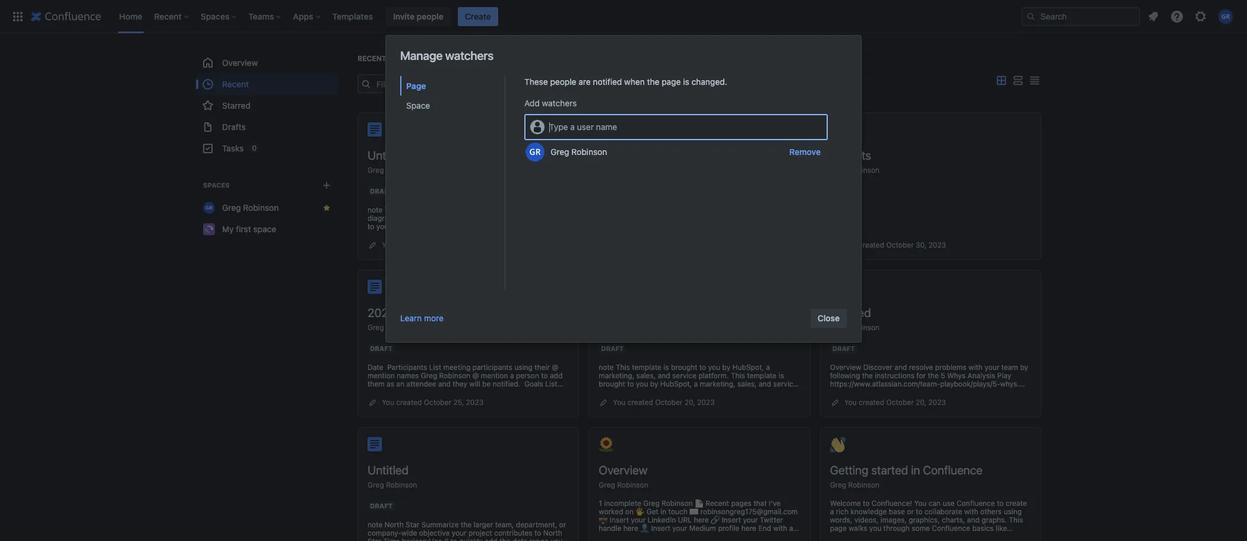 Task type: vqa. For each thing, say whether or not it's contained in the screenshot.
then
no



Task type: locate. For each thing, give the bounding box(es) containing it.
people right invite
[[417, 11, 444, 21]]

insert up name>
[[651, 524, 671, 533]]

0 vertical spatial page
[[662, 77, 681, 87]]

0 vertical spatial on
[[557, 78, 567, 88]]

user
[[577, 122, 594, 132]]

in right get
[[661, 507, 667, 516]]

use
[[943, 499, 955, 508]]

allow
[[945, 532, 962, 541]]

tab list containing all
[[473, 74, 644, 93]]

you up impactful
[[869, 524, 882, 533]]

get
[[748, 540, 759, 541]]

0 vertical spatial watchers
[[445, 49, 494, 62]]

create
[[1006, 499, 1027, 508], [987, 532, 1008, 541]]

create
[[465, 11, 491, 21]]

0 vertical spatial confluence
[[923, 463, 983, 477]]

page image
[[368, 122, 382, 137], [599, 122, 613, 137], [830, 122, 844, 137], [368, 280, 382, 294], [368, 437, 382, 451]]

watchers down the create link
[[445, 49, 494, 62]]

0 horizontal spatial with
[[773, 524, 787, 533]]

robinsongreg175@gmail.com
[[701, 507, 798, 516]]

1 horizontal spatial a
[[789, 524, 793, 533]]

confluence inside the "getting started in confluence greg robinson"
[[923, 463, 983, 477]]

1 vertical spatial overview
[[599, 463, 648, 477]]

list image
[[1011, 73, 1025, 88]]

that
[[754, 499, 767, 508], [930, 532, 943, 541]]

company
[[625, 540, 655, 541]]

insert right 🔗
[[722, 516, 741, 524]]

touch
[[669, 507, 688, 516]]

here left 🔗
[[694, 516, 709, 524]]

that inside 1 incomplete greg robinson 📄 recent pages that i've worked on 🖐 get in touch ✉️ robinsongreg175@gmail.com 💼 insert your linkedin url here 🔗 insert your twitter handle here 👤 insert your medium profile here end with a bang! some options are: "i am so grateful to be here at <insert company name> and very excited to get started
[[754, 499, 767, 508]]

and left others
[[967, 516, 980, 524]]

page inside welcome to confluence! you can use confluence to create a rich knowledge base or to collaborate with others using words, videos, images, graphics, charts, and graphs. this page walks you through some confluence basics like spaces, pages, and elements that allow you to create and manage impactful content for your teams. on this
[[830, 524, 847, 533]]

that left i've
[[754, 499, 767, 508]]

1 vertical spatial that
[[930, 532, 943, 541]]

page inside the manage watchers dialog
[[662, 77, 681, 87]]

0 vertical spatial that
[[754, 499, 767, 508]]

others
[[980, 507, 1002, 516]]

learn
[[400, 313, 422, 323]]

on left 🖐
[[625, 507, 634, 516]]

am
[[690, 532, 700, 541]]

recent up starred
[[222, 79, 249, 89]]

created by me button
[[577, 74, 644, 93]]

watchers
[[445, 49, 494, 62], [542, 98, 577, 108]]

1 horizontal spatial watchers
[[542, 98, 577, 108]]

1 horizontal spatial in
[[911, 463, 920, 477]]

1 horizontal spatial on
[[625, 507, 634, 516]]

new
[[599, 148, 622, 162]]

getting
[[830, 463, 869, 477]]

0 horizontal spatial a
[[570, 122, 575, 132]]

can
[[929, 499, 941, 508]]

people
[[417, 11, 444, 21], [550, 77, 576, 87]]

overview
[[222, 58, 258, 68], [599, 463, 648, 477]]

insert right 💼
[[610, 516, 629, 524]]

base
[[889, 507, 905, 516]]

add watchers
[[524, 98, 577, 108]]

on right "worked"
[[557, 78, 567, 88]]

2 horizontal spatial a
[[830, 507, 834, 516]]

worked
[[599, 507, 623, 516]]

knowledge
[[851, 507, 887, 516]]

1 horizontal spatial that
[[930, 532, 943, 541]]

group
[[196, 52, 339, 159]]

1 horizontal spatial 20,
[[916, 398, 927, 407]]

on
[[973, 540, 982, 541]]

1 horizontal spatial overview
[[599, 463, 648, 477]]

create a space image
[[320, 178, 334, 192]]

in right started
[[911, 463, 920, 477]]

walks
[[849, 524, 867, 533]]

greg robinson down the type a user name
[[551, 147, 607, 157]]

overview up incomplete
[[599, 463, 648, 477]]

1 vertical spatial page
[[830, 524, 847, 533]]

linkedin
[[648, 516, 676, 524]]

lists
[[851, 148, 871, 162]]

1 horizontal spatial you created october 20, 2023
[[844, 398, 946, 407]]

you right the allow
[[964, 532, 976, 541]]

my first space
[[222, 224, 276, 234]]

0 vertical spatial with
[[964, 507, 978, 516]]

overview inside overview greg robinson
[[599, 463, 648, 477]]

untitled greg robinson
[[368, 148, 417, 175], [830, 306, 880, 332], [368, 463, 417, 489]]

0 horizontal spatial you created october 20, 2023
[[613, 398, 715, 407]]

0 vertical spatial overview
[[222, 58, 258, 68]]

tab list
[[473, 74, 644, 93], [400, 76, 505, 290]]

1 horizontal spatial people
[[550, 77, 576, 87]]

robinson inside the manage watchers dialog
[[572, 147, 607, 157]]

0 horizontal spatial overview
[[222, 58, 258, 68]]

pages,
[[858, 532, 881, 541]]

2 vertical spatial a
[[789, 524, 793, 533]]

your right for
[[931, 540, 946, 541]]

type a user name
[[549, 122, 617, 132]]

be
[[749, 532, 757, 541]]

started
[[871, 463, 908, 477]]

recent down templates link
[[358, 54, 386, 63]]

images,
[[881, 516, 907, 524]]

space
[[253, 224, 276, 234]]

your left get
[[631, 516, 646, 524]]

1 vertical spatial in
[[661, 507, 667, 516]]

page
[[406, 81, 426, 91]]

20,
[[685, 398, 695, 407], [916, 398, 927, 407]]

confluence
[[923, 463, 983, 477], [957, 499, 995, 508], [932, 524, 970, 533]]

0 vertical spatial greg robinson
[[551, 147, 607, 157]]

0 vertical spatial a
[[570, 122, 575, 132]]

elements
[[897, 532, 928, 541]]

2 horizontal spatial recent
[[706, 499, 729, 508]]

all
[[497, 78, 506, 88]]

apps
[[293, 11, 313, 21]]

by
[[615, 78, 624, 88]]

greg robinson up my first space
[[222, 203, 279, 213]]

first
[[236, 224, 251, 234]]

1 horizontal spatial greg robinson
[[551, 147, 607, 157]]

0 horizontal spatial 20,
[[685, 398, 695, 407]]

:wave: image
[[830, 437, 846, 453]]

a inside dialog
[[570, 122, 575, 132]]

watchers down worked on button
[[542, 98, 577, 108]]

1 horizontal spatial recent
[[358, 54, 386, 63]]

page up manage
[[830, 524, 847, 533]]

new list
[[599, 148, 644, 162]]

0 horizontal spatial that
[[754, 499, 767, 508]]

create up this on the bottom
[[1006, 499, 1027, 508]]

that right for
[[930, 532, 943, 541]]

robinson inside the "getting started in confluence greg robinson"
[[848, 480, 880, 489]]

2 vertical spatial recent
[[706, 499, 729, 508]]

1 horizontal spatial with
[[964, 507, 978, 516]]

that inside welcome to confluence! you can use confluence to create a rich knowledge base or to collaborate with others using words, videos, images, graphics, charts, and graphs. this page walks you through some confluence basics like spaces, pages, and elements that allow you to create and manage impactful content for your teams. on this
[[930, 532, 943, 541]]

tasks
[[222, 143, 244, 153]]

0 horizontal spatial on
[[557, 78, 567, 88]]

1 horizontal spatial you
[[964, 532, 976, 541]]

grateful
[[712, 532, 738, 541]]

recent up 🔗
[[706, 499, 729, 508]]

👤
[[640, 524, 649, 533]]

0 vertical spatial recent
[[358, 54, 386, 63]]

here left at
[[759, 532, 774, 541]]

confluence up teams.
[[932, 524, 970, 533]]

excited
[[713, 540, 737, 541]]

spaces
[[203, 181, 230, 189]]

your inside welcome to confluence! you can use confluence to create a rich knowledge base or to collaborate with others using words, videos, images, graphics, charts, and graphs. this page walks you through some confluence basics like spaces, pages, and elements that allow you to create and manage impactful content for your teams. on this
[[931, 540, 946, 541]]

2 horizontal spatial insert
[[722, 516, 741, 524]]

incomplete
[[604, 499, 641, 508]]

tab list containing page
[[400, 76, 505, 290]]

rich
[[836, 507, 849, 516]]

i've
[[769, 499, 781, 508]]

1 vertical spatial people
[[550, 77, 576, 87]]

spaces,
[[830, 532, 856, 541]]

0 horizontal spatial people
[[417, 11, 444, 21]]

remove button
[[782, 143, 828, 162]]

this
[[1009, 516, 1023, 524]]

are:
[[668, 532, 681, 541]]

1 vertical spatial with
[[773, 524, 787, 533]]

1 vertical spatial untitled
[[830, 306, 871, 320]]

twitter
[[760, 516, 783, 524]]

0 vertical spatial in
[[911, 463, 920, 477]]

greg
[[551, 147, 569, 157], [368, 166, 384, 175], [830, 166, 846, 175], [222, 203, 241, 213], [368, 323, 384, 332], [830, 323, 846, 332], [368, 480, 384, 489], [599, 480, 615, 489], [830, 480, 846, 489], [643, 499, 660, 508]]

0 horizontal spatial recent
[[222, 79, 249, 89]]

create down graphs.
[[987, 532, 1008, 541]]

:sunflower: image
[[599, 437, 614, 453], [599, 437, 614, 453]]

and right are:
[[682, 540, 695, 541]]

overview greg robinson
[[599, 463, 648, 489]]

people inside the manage watchers dialog
[[550, 77, 576, 87]]

worked
[[526, 78, 555, 88]]

in inside 1 incomplete greg robinson 📄 recent pages that i've worked on 🖐 get in touch ✉️ robinsongreg175@gmail.com 💼 insert your linkedin url here 🔗 insert your twitter handle here 👤 insert your medium profile here end with a bang! some options are: "i am so grateful to be here at <insert company name> and very excited to get started
[[661, 507, 667, 516]]

0 vertical spatial people
[[417, 11, 444, 21]]

:wave: image
[[830, 437, 846, 453]]

with right end
[[773, 524, 787, 533]]

2 vertical spatial confluence
[[932, 524, 970, 533]]

banner
[[0, 0, 1247, 33]]

create link
[[458, 7, 498, 26]]

1 vertical spatial watchers
[[542, 98, 577, 108]]

compact list image
[[1028, 73, 1042, 88]]

meeting
[[435, 306, 477, 320]]

recent
[[358, 54, 386, 63], [222, 79, 249, 89], [706, 499, 729, 508]]

banner containing home
[[0, 0, 1247, 33]]

you
[[382, 241, 394, 249], [844, 241, 857, 249], [382, 398, 394, 407], [613, 398, 626, 407], [844, 398, 857, 407], [914, 499, 927, 508]]

page left is
[[662, 77, 681, 87]]

a
[[570, 122, 575, 132], [830, 507, 834, 516], [789, 524, 793, 533]]

confluence image
[[31, 9, 101, 23], [31, 9, 101, 23]]

templates
[[332, 11, 373, 21]]

templates link
[[329, 7, 376, 26]]

Add watchers text field
[[549, 121, 552, 133]]

confluence up graphs.
[[957, 499, 995, 508]]

0 horizontal spatial watchers
[[445, 49, 494, 62]]

1
[[599, 499, 602, 508]]

and
[[967, 516, 980, 524], [883, 532, 895, 541], [1010, 532, 1023, 541], [682, 540, 695, 541]]

greg robinson link
[[368, 166, 417, 175], [830, 166, 880, 175], [196, 197, 339, 219], [368, 323, 417, 332], [830, 323, 880, 332], [368, 480, 417, 489], [599, 480, 648, 489], [830, 480, 880, 489]]

people inside button
[[417, 11, 444, 21]]

overview up recent link
[[222, 58, 258, 68]]

💼
[[599, 516, 608, 524]]

25,
[[453, 398, 464, 407]]

overview for overview greg robinson
[[599, 463, 648, 477]]

2 vertical spatial untitled
[[368, 463, 409, 477]]

a left 'user' at the left top
[[570, 122, 575, 132]]

0 horizontal spatial greg robinson
[[222, 203, 279, 213]]

url
[[678, 516, 692, 524]]

greg inside the manage watchers dialog
[[551, 147, 569, 157]]

a left rich
[[830, 507, 834, 516]]

1 vertical spatial on
[[625, 507, 634, 516]]

confluence up use
[[923, 463, 983, 477]]

people for these
[[550, 77, 576, 87]]

name>
[[657, 540, 680, 541]]

your
[[631, 516, 646, 524], [743, 516, 758, 524], [673, 524, 687, 533], [931, 540, 946, 541]]

0 horizontal spatial page
[[662, 77, 681, 87]]

draft
[[370, 187, 393, 195], [370, 344, 393, 352], [601, 344, 624, 352], [832, 344, 855, 352], [370, 502, 393, 510]]

robinson inside the 2023-10-25 meeting notes greg robinson
[[386, 323, 417, 332]]

1 vertical spatial recent
[[222, 79, 249, 89]]

people left are
[[550, 77, 576, 87]]

1 horizontal spatial page
[[830, 524, 847, 533]]

25
[[418, 306, 432, 320]]

0 horizontal spatial in
[[661, 507, 667, 516]]

Filter by title field
[[373, 75, 472, 92]]

a right at
[[789, 524, 793, 533]]

1 vertical spatial a
[[830, 507, 834, 516]]

robinson inside overview greg robinson
[[617, 480, 648, 489]]

robinson inside file lists greg robinson
[[848, 166, 880, 175]]

1 incomplete greg robinson 📄 recent pages that i've worked on 🖐 get in touch ✉️ robinsongreg175@gmail.com 💼 insert your linkedin url here 🔗 insert your twitter handle here 👤 insert your medium profile here end with a bang! some options are: "i am so grateful to be here at <insert company name> and very excited to get started
[[599, 499, 799, 541]]

with left others
[[964, 507, 978, 516]]

drafts
[[222, 122, 246, 132]]



Task type: describe. For each thing, give the bounding box(es) containing it.
here up get
[[742, 524, 757, 533]]

and inside 1 incomplete greg robinson 📄 recent pages that i've worked on 🖐 get in touch ✉️ robinsongreg175@gmail.com 💼 insert your linkedin url here 🔗 insert your twitter handle here 👤 insert your medium profile here end with a bang! some options are: "i am so grateful to be here at <insert company name> and very excited to get started
[[682, 540, 695, 541]]

impactful
[[859, 540, 890, 541]]

teams.
[[948, 540, 971, 541]]

invite
[[393, 11, 415, 21]]

end
[[758, 524, 771, 533]]

so
[[702, 532, 710, 541]]

created by me
[[582, 78, 638, 88]]

file lists greg robinson
[[830, 148, 880, 175]]

list
[[625, 148, 644, 162]]

you inside welcome to confluence! you can use confluence to create a rich knowledge base or to collaborate with others using words, videos, images, graphics, charts, and graphs. this page walks you through some confluence basics like spaces, pages, and elements that allow you to create and manage impactful content for your teams. on this
[[914, 499, 927, 508]]

very
[[697, 540, 711, 541]]

confluence!
[[872, 499, 912, 508]]

greg inside 1 incomplete greg robinson 📄 recent pages that i've worked on 🖐 get in touch ✉️ robinsongreg175@gmail.com 💼 insert your linkedin url here 🔗 insert your twitter handle here 👤 insert your medium profile here end with a bang! some options are: "i am so grateful to be here at <insert company name> and very excited to get started
[[643, 499, 660, 508]]

medium
[[689, 524, 716, 533]]

manage
[[830, 540, 857, 541]]

greg inside the 2023-10-25 meeting notes greg robinson
[[368, 323, 384, 332]]

1 vertical spatial confluence
[[957, 499, 995, 508]]

greg robinson inside the manage watchers dialog
[[551, 147, 607, 157]]

30,
[[916, 241, 927, 249]]

0 vertical spatial untitled
[[368, 148, 409, 162]]

when
[[624, 77, 645, 87]]

to down graphs.
[[978, 532, 985, 541]]

settings icon image
[[1194, 9, 1208, 23]]

recent inside recent link
[[222, 79, 249, 89]]

1 you created october 20, 2023 from the left
[[613, 398, 715, 407]]

people for invite
[[417, 11, 444, 21]]

remove
[[790, 147, 821, 157]]

graphs.
[[982, 516, 1007, 524]]

tab list inside the manage watchers dialog
[[400, 76, 505, 290]]

and down this on the bottom
[[1010, 532, 1023, 541]]

robinson inside 1 incomplete greg robinson 📄 recent pages that i've worked on 🖐 get in touch ✉️ robinsongreg175@gmail.com 💼 insert your linkedin url here 🔗 insert your twitter handle here 👤 insert your medium profile here end with a bang! some options are: "i am so grateful to be here at <insert company name> and very excited to get started
[[662, 499, 693, 508]]

manage watchers
[[400, 49, 494, 62]]

for
[[920, 540, 929, 541]]

the
[[647, 77, 660, 87]]

getting started in confluence greg robinson
[[830, 463, 983, 489]]

some
[[620, 532, 639, 541]]

type
[[549, 122, 568, 132]]

global element
[[7, 0, 1019, 33]]

overview for overview
[[222, 58, 258, 68]]

like
[[996, 524, 1007, 533]]

notified
[[593, 77, 622, 87]]

get
[[647, 507, 659, 516]]

recent link
[[196, 74, 339, 95]]

to left the using
[[997, 499, 1004, 508]]

basics
[[972, 524, 994, 533]]

your down "touch"
[[673, 524, 687, 533]]

me
[[627, 78, 638, 88]]

you created
[[382, 241, 424, 249]]

to right or
[[916, 507, 923, 516]]

you created october 25, 2023
[[382, 398, 484, 407]]

welcome
[[830, 499, 861, 508]]

📄
[[695, 499, 704, 508]]

bang!
[[599, 532, 618, 541]]

2 you created october 20, 2023 from the left
[[844, 398, 946, 407]]

welcome to confluence! you can use confluence to create a rich knowledge base or to collaborate with others using words, videos, images, graphics, charts, and graphs. this page walks you through some confluence basics like spaces, pages, and elements that allow you to create and manage impactful content for your teams. on this
[[830, 499, 1027, 541]]

starred link
[[196, 95, 339, 116]]

1 vertical spatial untitled greg robinson
[[830, 306, 880, 332]]

with inside 1 incomplete greg robinson 📄 recent pages that i've worked on 🖐 get in touch ✉️ robinsongreg175@gmail.com 💼 insert your linkedin url here 🔗 insert your twitter handle here 👤 insert your medium profile here end with a bang! some options are: "i am so grateful to be here at <insert company name> and very excited to get started
[[773, 524, 787, 533]]

profile
[[718, 524, 740, 533]]

these
[[524, 77, 548, 87]]

handle
[[599, 524, 621, 533]]

page image for new list
[[599, 122, 613, 137]]

home
[[119, 11, 142, 21]]

2 20, from the left
[[916, 398, 927, 407]]

is
[[683, 77, 689, 87]]

1 vertical spatial create
[[987, 532, 1008, 541]]

learn more
[[400, 313, 444, 323]]

✉️
[[690, 507, 699, 516]]

worked on
[[526, 78, 567, 88]]

"i
[[683, 532, 688, 541]]

greg inside the "getting started in confluence greg robinson"
[[830, 480, 846, 489]]

starred
[[222, 100, 251, 110]]

to up videos,
[[863, 499, 870, 508]]

0 vertical spatial create
[[1006, 499, 1027, 508]]

drafts link
[[196, 116, 339, 138]]

graphics,
[[909, 516, 940, 524]]

greg inside overview greg robinson
[[599, 480, 615, 489]]

manage watchers dialog
[[386, 36, 861, 342]]

on inside 1 incomplete greg robinson 📄 recent pages that i've worked on 🖐 get in touch ✉️ robinsongreg175@gmail.com 💼 insert your linkedin url here 🔗 insert your twitter handle here 👤 insert your medium profile here end with a bang! some options are: "i am so grateful to be here at <insert company name> and very excited to get started
[[625, 507, 634, 516]]

<insert
[[599, 540, 623, 541]]

all button
[[487, 74, 516, 93]]

these people are notified when the page is changed.
[[524, 77, 727, 87]]

cards image
[[994, 73, 1009, 88]]

0 horizontal spatial you
[[869, 524, 882, 533]]

at
[[776, 532, 783, 541]]

0 vertical spatial untitled greg robinson
[[368, 148, 417, 175]]

2 vertical spatial untitled greg robinson
[[368, 463, 417, 489]]

unstar this space image
[[322, 203, 331, 213]]

0
[[252, 144, 257, 153]]

overview link
[[196, 52, 339, 74]]

🔗
[[711, 516, 720, 524]]

and down the images,
[[883, 532, 895, 541]]

some
[[912, 524, 930, 533]]

file
[[830, 148, 848, 162]]

manage
[[400, 49, 443, 62]]

more
[[424, 313, 444, 323]]

created
[[582, 78, 613, 88]]

page image for 2023-10-25 meeting notes
[[368, 280, 382, 294]]

notes
[[480, 306, 509, 320]]

1 horizontal spatial insert
[[651, 524, 671, 533]]

a inside 1 incomplete greg robinson 📄 recent pages that i've worked on 🖐 get in touch ✉️ robinsongreg175@gmail.com 💼 insert your linkedin url here 🔗 insert your twitter handle here 👤 insert your medium profile here end with a bang! some options are: "i am so grateful to be here at <insert company name> and very excited to get started
[[789, 524, 793, 533]]

pages
[[731, 499, 752, 508]]

Search field
[[1022, 7, 1140, 26]]

to left the be
[[740, 532, 747, 541]]

recent inside 1 incomplete greg robinson 📄 recent pages that i've worked on 🖐 get in touch ✉️ robinsongreg175@gmail.com 💼 insert your linkedin url here 🔗 insert your twitter handle here 👤 insert your medium profile here end with a bang! some options are: "i am so grateful to be here at <insert company name> and very excited to get started
[[706, 499, 729, 508]]

here left the 👤
[[623, 524, 638, 533]]

with inside welcome to confluence! you can use confluence to create a rich knowledge base or to collaborate with others using words, videos, images, graphics, charts, and graphs. this page walks you through some confluence basics like spaces, pages, and elements that allow you to create and manage impactful content for your teams. on this
[[964, 507, 978, 516]]

words,
[[830, 516, 853, 524]]

page image for untitled
[[368, 122, 382, 137]]

watchers for manage watchers
[[445, 49, 494, 62]]

in inside the "getting started in confluence greg robinson"
[[911, 463, 920, 477]]

1 20, from the left
[[685, 398, 695, 407]]

1 vertical spatial greg robinson
[[222, 203, 279, 213]]

your left end
[[743, 516, 758, 524]]

search image
[[1026, 12, 1036, 21]]

2023-
[[368, 306, 401, 320]]

to left get
[[739, 540, 746, 541]]

my first space link
[[196, 219, 339, 240]]

group containing overview
[[196, 52, 339, 159]]

greg inside file lists greg robinson
[[830, 166, 846, 175]]

videos,
[[855, 516, 879, 524]]

0 horizontal spatial insert
[[610, 516, 629, 524]]

watchers for add watchers
[[542, 98, 577, 108]]

on inside button
[[557, 78, 567, 88]]

a inside welcome to confluence! you can use confluence to create a rich knowledge base or to collaborate with others using words, videos, images, graphics, charts, and graphs. this page walks you through some confluence basics like spaces, pages, and elements that allow you to create and manage impactful content for your teams. on this
[[830, 507, 834, 516]]



